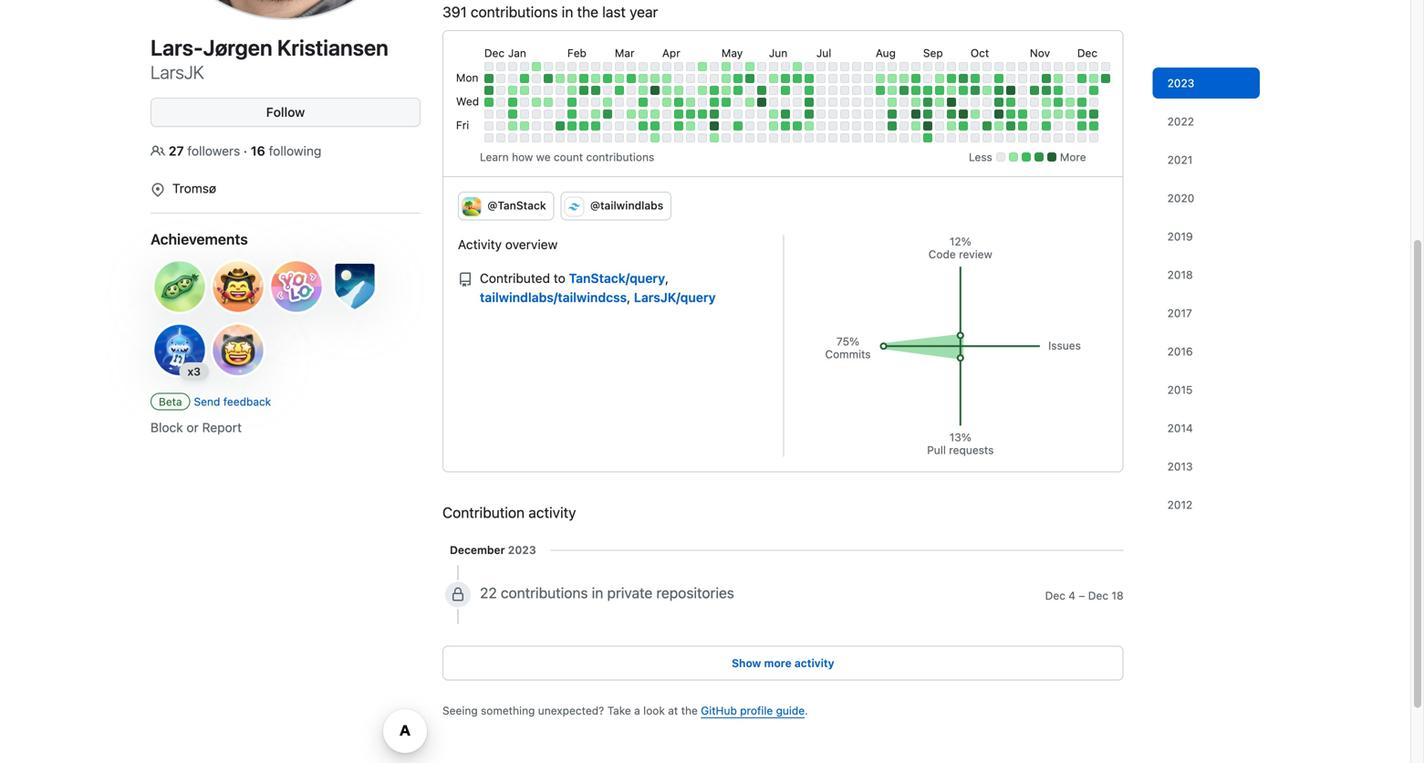 Task type: vqa. For each thing, say whether or not it's contained in the screenshot.
top contributions
yes



Task type: describe. For each thing, give the bounding box(es) containing it.
take
[[608, 704, 631, 717]]

we
[[536, 151, 551, 163]]

0 vertical spatial the
[[577, 3, 599, 21]]

tanstack/query
[[569, 270, 666, 286]]

391       contributions         in the last year
[[443, 3, 658, 21]]

repo image
[[458, 272, 473, 287]]

repositories
[[657, 584, 735, 601]]

show
[[732, 657, 762, 669]]

github
[[701, 704, 737, 717]]

achievement: pull shark image
[[151, 321, 209, 379]]

in for private
[[592, 584, 604, 601]]

a
[[635, 704, 641, 717]]

contributed
[[480, 270, 550, 286]]

less
[[969, 151, 993, 163]]

2012
[[1168, 498, 1193, 511]]

contributed to tanstack/query , tailwindlabs/tailwindcss , larsjk/query
[[480, 270, 716, 305]]

github profile guide link
[[701, 704, 805, 717]]

2013
[[1168, 460, 1194, 473]]

a graph representing larsjk's contributions from       december 18, 2022 to december 18, 2023. the contributions are 75% commits, 13% pull requests, 12% code review, 0% issues. image
[[826, 235, 1082, 457]]

send feedback
[[194, 395, 271, 408]]

guide
[[776, 704, 805, 717]]

dec for dec 4 – dec 18
[[1046, 589, 1066, 602]]

activity
[[458, 237, 502, 252]]

show more activity
[[732, 657, 835, 669]]

2019 link
[[1153, 221, 1261, 252]]

oct
[[971, 47, 990, 59]]

2016 link
[[1153, 336, 1261, 367]]

jan
[[508, 47, 527, 59]]

· 16 following
[[244, 143, 322, 158]]

2020 link
[[1153, 183, 1261, 214]]

tromsø
[[173, 181, 216, 196]]

achievement: starstruck image
[[209, 321, 267, 379]]

·
[[244, 143, 247, 158]]

profile
[[740, 704, 773, 717]]

last
[[603, 3, 626, 21]]

activity               overview
[[458, 237, 558, 252]]

1 vertical spatial contributions
[[586, 151, 655, 163]]

@tailwindlabs link
[[561, 192, 672, 220]]

achievement: pair extraordinaire image
[[151, 257, 209, 316]]

tailwindlabs/tailwindcss link
[[480, 288, 627, 307]]

location image
[[151, 183, 165, 197]]

december
[[450, 543, 505, 556]]

1 vertical spatial the
[[681, 704, 698, 717]]

2016
[[1168, 345, 1194, 358]]

december 2023
[[450, 543, 536, 556]]

learn
[[480, 151, 509, 163]]

2021
[[1168, 153, 1193, 166]]

mar
[[615, 47, 635, 59]]

fri
[[456, 119, 469, 131]]

look
[[644, 704, 665, 717]]

391
[[443, 3, 467, 21]]

send
[[194, 395, 220, 408]]

how
[[512, 151, 533, 163]]

dec 4 – dec 18
[[1046, 589, 1124, 602]]

Follow LarsJK submit
[[151, 98, 421, 127]]

lock image
[[451, 587, 466, 602]]

2021 link
[[1153, 144, 1261, 175]]

achievements
[[151, 230, 248, 248]]

learn how we count contributions link
[[480, 151, 655, 163]]

unexpected?
[[538, 704, 605, 717]]

dec for dec jan
[[485, 47, 505, 59]]

18
[[1112, 589, 1124, 602]]

larsjk/query link
[[634, 288, 716, 307]]

@tailwindlabs
[[587, 199, 664, 212]]

feature release label: beta element
[[151, 393, 190, 410]]

in for the
[[562, 3, 574, 21]]

0 horizontal spatial ,
[[627, 290, 631, 305]]

contribution
[[443, 504, 525, 521]]

2013 link
[[1153, 451, 1261, 482]]

jun
[[769, 47, 788, 59]]



Task type: locate. For each thing, give the bounding box(es) containing it.
organizations element
[[458, 192, 1109, 228]]

contribution activity
[[443, 504, 576, 521]]

jul
[[817, 47, 832, 59]]

@tanstack link
[[458, 192, 555, 220]]

0 vertical spatial activity
[[529, 504, 576, 521]]

1 vertical spatial 2023
[[508, 543, 536, 556]]

2018 link
[[1153, 259, 1261, 290]]

2022 link
[[1153, 106, 1261, 137]]

the right at
[[681, 704, 698, 717]]

contributions for the
[[471, 3, 558, 21]]

dec jan
[[485, 47, 527, 59]]

nov
[[1030, 47, 1051, 59]]

dec right nov
[[1078, 47, 1098, 59]]

achievements link
[[151, 230, 248, 248]]

2022
[[1168, 115, 1195, 128]]

aug
[[876, 47, 896, 59]]

to
[[554, 270, 566, 286]]

@tanstack
[[485, 199, 546, 212]]

1 vertical spatial ,
[[627, 290, 631, 305]]

achievement: quickdraw image
[[209, 257, 267, 316]]

overview
[[506, 237, 558, 252]]

22             contributions             in private repositories
[[480, 584, 735, 601]]

the left the last
[[577, 3, 599, 21]]

x3
[[188, 365, 201, 378]]

tanstack/query link
[[569, 269, 666, 288]]

contributions up @tailwindlabs
[[586, 151, 655, 163]]

show more activity button
[[443, 646, 1124, 680]]

lars-
[[151, 35, 203, 60]]

2014 link
[[1153, 413, 1261, 444]]

achievement: yolo image
[[267, 257, 326, 316]]

, down tanstack/query link at left
[[627, 290, 631, 305]]

grid containing dec
[[453, 42, 1113, 145]]

block or report
[[151, 420, 242, 435]]

apr
[[663, 47, 681, 59]]

0 vertical spatial in
[[562, 3, 574, 21]]

1 horizontal spatial activity
[[795, 657, 835, 669]]

in
[[562, 3, 574, 21], [592, 584, 604, 601]]

dec
[[485, 47, 505, 59], [1078, 47, 1098, 59], [1046, 589, 1066, 602], [1089, 589, 1109, 602]]

seeing
[[443, 704, 478, 717]]

feb
[[568, 47, 587, 59]]

larsjk
[[151, 61, 204, 83]]

feedback
[[223, 395, 271, 408]]

2015 link
[[1153, 374, 1261, 405]]

2017
[[1168, 307, 1193, 319]]

the
[[577, 3, 599, 21], [681, 704, 698, 717]]

people image
[[151, 144, 165, 158]]

contributions right 22
[[501, 584, 588, 601]]

2019
[[1168, 230, 1194, 243]]

year
[[630, 3, 658, 21]]

seeing something unexpected? take a look at the github profile guide .
[[443, 704, 808, 717]]

dec left jan at the left top of page
[[485, 47, 505, 59]]

–
[[1079, 589, 1086, 602]]

contributions up jan at the left top of page
[[471, 3, 558, 21]]

2023 link
[[1153, 68, 1261, 99]]

1 horizontal spatial ,
[[666, 270, 669, 286]]

2020
[[1168, 192, 1195, 204]]

activity right more
[[795, 657, 835, 669]]

larsjk/query
[[634, 290, 716, 305]]

1 horizontal spatial 2023
[[1168, 77, 1195, 89]]

more
[[764, 657, 792, 669]]

sep
[[924, 47, 943, 59]]

2023 down contribution activity
[[508, 543, 536, 556]]

2023
[[1168, 77, 1195, 89], [508, 543, 536, 556]]

block
[[151, 420, 183, 435]]

0 vertical spatial 2023
[[1168, 77, 1195, 89]]

2 vertical spatial contributions
[[501, 584, 588, 601]]

more
[[1060, 151, 1087, 163]]

wed
[[456, 95, 479, 108]]

1 vertical spatial activity
[[795, 657, 835, 669]]

0 vertical spatial contributions
[[471, 3, 558, 21]]

in left private
[[592, 584, 604, 601]]

.
[[805, 704, 808, 717]]

private
[[607, 584, 653, 601]]

contributions for private
[[501, 584, 588, 601]]

x3 link
[[151, 321, 209, 384]]

learn how we count contributions
[[480, 151, 655, 163]]

following
[[269, 143, 322, 158]]

, up larsjk/query at the top of the page
[[666, 270, 669, 286]]

4
[[1069, 589, 1076, 602]]

1 horizontal spatial in
[[592, 584, 604, 601]]

cell
[[485, 62, 494, 71], [496, 62, 506, 71], [508, 62, 517, 71], [520, 62, 529, 71], [532, 62, 541, 71], [544, 62, 553, 71], [556, 62, 565, 71], [568, 62, 577, 71], [579, 62, 589, 71], [591, 62, 600, 71], [603, 62, 612, 71], [615, 62, 624, 71], [627, 62, 636, 71], [639, 62, 648, 71], [651, 62, 660, 71], [663, 62, 672, 71], [674, 62, 684, 71], [686, 62, 695, 71], [698, 62, 707, 71], [710, 62, 719, 71], [722, 62, 731, 71], [734, 62, 743, 71], [746, 62, 755, 71], [757, 62, 767, 71], [769, 62, 778, 71], [781, 62, 790, 71], [793, 62, 802, 71], [805, 62, 814, 71], [817, 62, 826, 71], [829, 62, 838, 71], [841, 62, 850, 71], [852, 62, 862, 71], [864, 62, 873, 71], [876, 62, 885, 71], [888, 62, 897, 71], [900, 62, 909, 71], [912, 62, 921, 71], [924, 62, 933, 71], [935, 62, 945, 71], [947, 62, 956, 71], [959, 62, 968, 71], [971, 62, 980, 71], [983, 62, 992, 71], [995, 62, 1004, 71], [1007, 62, 1016, 71], [1019, 62, 1028, 71], [1030, 62, 1039, 71], [1042, 62, 1051, 71], [1054, 62, 1063, 71], [1066, 62, 1075, 71], [1078, 62, 1087, 71], [1090, 62, 1099, 71], [1102, 62, 1111, 71], [485, 74, 494, 83], [496, 74, 506, 83], [508, 74, 517, 83], [520, 74, 529, 83], [532, 74, 541, 83], [544, 74, 553, 83], [556, 74, 565, 83], [568, 74, 577, 83], [579, 74, 589, 83], [591, 74, 600, 83], [603, 74, 612, 83], [615, 74, 624, 83], [627, 74, 636, 83], [639, 74, 648, 83], [651, 74, 660, 83], [663, 74, 672, 83], [674, 74, 684, 83], [686, 74, 695, 83], [698, 74, 707, 83], [710, 74, 719, 83], [722, 74, 731, 83], [734, 74, 743, 83], [746, 74, 755, 83], [757, 74, 767, 83], [769, 74, 778, 83], [781, 74, 790, 83], [793, 74, 802, 83], [805, 74, 814, 83], [817, 74, 826, 83], [829, 74, 838, 83], [841, 74, 850, 83], [852, 74, 862, 83], [864, 74, 873, 83], [876, 74, 885, 83], [888, 74, 897, 83], [900, 74, 909, 83], [912, 74, 921, 83], [924, 74, 933, 83], [935, 74, 945, 83], [947, 74, 956, 83], [959, 74, 968, 83], [971, 74, 980, 83], [983, 74, 992, 83], [995, 74, 1004, 83], [1007, 74, 1016, 83], [1019, 74, 1028, 83], [1030, 74, 1039, 83], [1042, 74, 1051, 83], [1054, 74, 1063, 83], [1066, 74, 1075, 83], [1078, 74, 1087, 83], [1090, 74, 1099, 83], [1102, 74, 1111, 83], [485, 86, 494, 95], [496, 86, 506, 95], [508, 86, 517, 95], [520, 86, 529, 95], [532, 86, 541, 95], [544, 86, 553, 95], [556, 86, 565, 95], [568, 86, 577, 95], [579, 86, 589, 95], [591, 86, 600, 95], [603, 86, 612, 95], [615, 86, 624, 95], [627, 86, 636, 95], [639, 86, 648, 95], [651, 86, 660, 95], [663, 86, 672, 95], [674, 86, 684, 95], [686, 86, 695, 95], [698, 86, 707, 95], [710, 86, 719, 95], [722, 86, 731, 95], [734, 86, 743, 95], [746, 86, 755, 95], [757, 86, 767, 95], [769, 86, 778, 95], [781, 86, 790, 95], [793, 86, 802, 95], [805, 86, 814, 95], [817, 86, 826, 95], [829, 86, 838, 95], [841, 86, 850, 95], [852, 86, 862, 95], [864, 86, 873, 95], [876, 86, 885, 95], [888, 86, 897, 95], [900, 86, 909, 95], [912, 86, 921, 95], [924, 86, 933, 95], [935, 86, 945, 95], [947, 86, 956, 95], [959, 86, 968, 95], [971, 86, 980, 95], [983, 86, 992, 95], [995, 86, 1004, 95], [1007, 86, 1016, 95], [1019, 86, 1028, 95], [1030, 86, 1039, 95], [1042, 86, 1051, 95], [1054, 86, 1063, 95], [1066, 86, 1075, 95], [1078, 86, 1087, 95], [1090, 86, 1099, 95], [485, 98, 494, 107], [496, 98, 506, 107], [508, 98, 517, 107], [520, 98, 529, 107], [532, 98, 541, 107], [544, 98, 553, 107], [556, 98, 565, 107], [568, 98, 577, 107], [579, 98, 589, 107], [591, 98, 600, 107], [603, 98, 612, 107], [615, 98, 624, 107], [627, 98, 636, 107], [639, 98, 648, 107], [651, 98, 660, 107], [663, 98, 672, 107], [674, 98, 684, 107], [686, 98, 695, 107], [698, 98, 707, 107], [710, 98, 719, 107], [722, 98, 731, 107], [734, 98, 743, 107], [746, 98, 755, 107], [757, 98, 767, 107], [769, 98, 778, 107], [781, 98, 790, 107], [793, 98, 802, 107], [805, 98, 814, 107], [817, 98, 826, 107], [829, 98, 838, 107], [841, 98, 850, 107], [852, 98, 862, 107], [864, 98, 873, 107], [876, 98, 885, 107], [888, 98, 897, 107], [900, 98, 909, 107], [912, 98, 921, 107], [924, 98, 933, 107], [935, 98, 945, 107], [947, 98, 956, 107], [959, 98, 968, 107], [971, 98, 980, 107], [983, 98, 992, 107], [995, 98, 1004, 107], [1007, 98, 1016, 107], [1019, 98, 1028, 107], [1030, 98, 1039, 107], [1042, 98, 1051, 107], [1054, 98, 1063, 107], [1066, 98, 1075, 107], [1078, 98, 1087, 107], [1090, 98, 1099, 107], [485, 110, 494, 119], [496, 110, 506, 119], [508, 110, 517, 119], [520, 110, 529, 119], [532, 110, 541, 119], [544, 110, 553, 119], [556, 110, 565, 119], [568, 110, 577, 119], [579, 110, 589, 119], [591, 110, 600, 119], [603, 110, 612, 119], [615, 110, 624, 119], [627, 110, 636, 119], [639, 110, 648, 119], [651, 110, 660, 119], [663, 110, 672, 119], [674, 110, 684, 119], [686, 110, 695, 119], [698, 110, 707, 119], [710, 110, 719, 119], [722, 110, 731, 119], [734, 110, 743, 119], [746, 110, 755, 119], [757, 110, 767, 119], [769, 110, 778, 119], [781, 110, 790, 119], [793, 110, 802, 119], [805, 110, 814, 119], [817, 110, 826, 119], [829, 110, 838, 119], [841, 110, 850, 119], [852, 110, 862, 119], [864, 110, 873, 119], [876, 110, 885, 119], [888, 110, 897, 119], [900, 110, 909, 119], [912, 110, 921, 119], [924, 110, 933, 119], [935, 110, 945, 119], [947, 110, 956, 119], [959, 110, 968, 119], [971, 110, 980, 119], [983, 110, 992, 119], [995, 110, 1004, 119], [1007, 110, 1016, 119], [1019, 110, 1028, 119], [1030, 110, 1039, 119], [1042, 110, 1051, 119], [1054, 110, 1063, 119], [1066, 110, 1075, 119], [1078, 110, 1087, 119], [1090, 110, 1099, 119], [485, 121, 494, 131], [496, 121, 506, 131], [508, 121, 517, 131], [520, 121, 529, 131], [532, 121, 541, 131], [544, 121, 553, 131], [556, 121, 565, 131], [568, 121, 577, 131], [579, 121, 589, 131], [591, 121, 600, 131], [603, 121, 612, 131], [615, 121, 624, 131], [627, 121, 636, 131], [639, 121, 648, 131], [651, 121, 660, 131], [663, 121, 672, 131], [674, 121, 684, 131], [686, 121, 695, 131], [698, 121, 707, 131], [710, 121, 719, 131], [722, 121, 731, 131], [734, 121, 743, 131], [746, 121, 755, 131], [757, 121, 767, 131], [769, 121, 778, 131], [781, 121, 790, 131], [793, 121, 802, 131], [805, 121, 814, 131], [817, 121, 826, 131], [829, 121, 838, 131], [841, 121, 850, 131], [852, 121, 862, 131], [864, 121, 873, 131], [876, 121, 885, 131], [888, 121, 897, 131], [900, 121, 909, 131], [912, 121, 921, 131], [924, 121, 933, 131], [935, 121, 945, 131], [947, 121, 956, 131], [959, 121, 968, 131], [971, 121, 980, 131], [983, 121, 992, 131], [995, 121, 1004, 131], [1007, 121, 1016, 131], [1019, 121, 1028, 131], [1030, 121, 1039, 131], [1042, 121, 1051, 131], [1054, 121, 1063, 131], [1066, 121, 1075, 131], [1078, 121, 1087, 131], [1090, 121, 1099, 131], [485, 133, 494, 142], [496, 133, 506, 142], [508, 133, 517, 142], [520, 133, 529, 142], [532, 133, 541, 142], [544, 133, 553, 142], [556, 133, 565, 142], [568, 133, 577, 142], [579, 133, 589, 142], [591, 133, 600, 142], [603, 133, 612, 142], [615, 133, 624, 142], [627, 133, 636, 142], [639, 133, 648, 142], [651, 133, 660, 142], [663, 133, 672, 142], [674, 133, 684, 142], [686, 133, 695, 142], [698, 133, 707, 142], [710, 133, 719, 142], [722, 133, 731, 142], [734, 133, 743, 142], [746, 133, 755, 142], [757, 133, 767, 142], [769, 133, 778, 142], [781, 133, 790, 142], [793, 133, 802, 142], [805, 133, 814, 142], [817, 133, 826, 142], [829, 133, 838, 142], [841, 133, 850, 142], [852, 133, 862, 142], [864, 133, 873, 142], [876, 133, 885, 142], [888, 133, 897, 142], [900, 133, 909, 142], [912, 133, 921, 142], [924, 133, 933, 142], [935, 133, 945, 142], [947, 133, 956, 142], [959, 133, 968, 142], [971, 133, 980, 142], [983, 133, 992, 142], [995, 133, 1004, 142], [1007, 133, 1016, 142], [1019, 133, 1028, 142], [1030, 133, 1039, 142], [1042, 133, 1051, 142], [1054, 133, 1063, 142], [1066, 133, 1075, 142], [1078, 133, 1087, 142], [1090, 133, 1099, 142]]

report
[[202, 420, 242, 435]]

2023 up 2022
[[1168, 77, 1195, 89]]

may
[[722, 47, 743, 59]]

contributions
[[471, 3, 558, 21], [586, 151, 655, 163], [501, 584, 588, 601]]

activity right the contribution
[[529, 504, 576, 521]]

activity inside button
[[795, 657, 835, 669]]

0 horizontal spatial the
[[577, 3, 599, 21]]

22
[[480, 584, 497, 601]]

kristiansen
[[277, 35, 389, 60]]

2012 link
[[1153, 489, 1261, 520]]

dec for dec
[[1078, 47, 1098, 59]]

1 horizontal spatial the
[[681, 704, 698, 717]]

something
[[481, 704, 535, 717]]

home location: tromsø element
[[151, 175, 421, 198]]

count
[[554, 151, 583, 163]]

mon
[[456, 71, 479, 84]]

lars-jørgen kristiansen larsjk
[[151, 35, 389, 83]]

jørgen
[[203, 35, 273, 60]]

achievement: arctic code vault contributor image
[[326, 257, 384, 316]]

2014
[[1168, 422, 1194, 434]]

0 vertical spatial ,
[[666, 270, 669, 286]]

grid
[[453, 42, 1113, 145]]

dec right the –
[[1089, 589, 1109, 602]]

block or report button
[[151, 418, 242, 437]]

1 vertical spatial in
[[592, 584, 604, 601]]

2018
[[1168, 268, 1194, 281]]

or
[[187, 420, 199, 435]]

followers
[[187, 143, 240, 158]]

beta
[[159, 395, 182, 408]]

dec left 4
[[1046, 589, 1066, 602]]

0 horizontal spatial activity
[[529, 504, 576, 521]]

0 horizontal spatial in
[[562, 3, 574, 21]]

footer
[[0, 728, 1411, 763]]

in up feb
[[562, 3, 574, 21]]

16
[[251, 143, 265, 158]]

2015
[[1168, 383, 1193, 396]]

0 horizontal spatial 2023
[[508, 543, 536, 556]]

27 followers
[[169, 143, 244, 158]]



